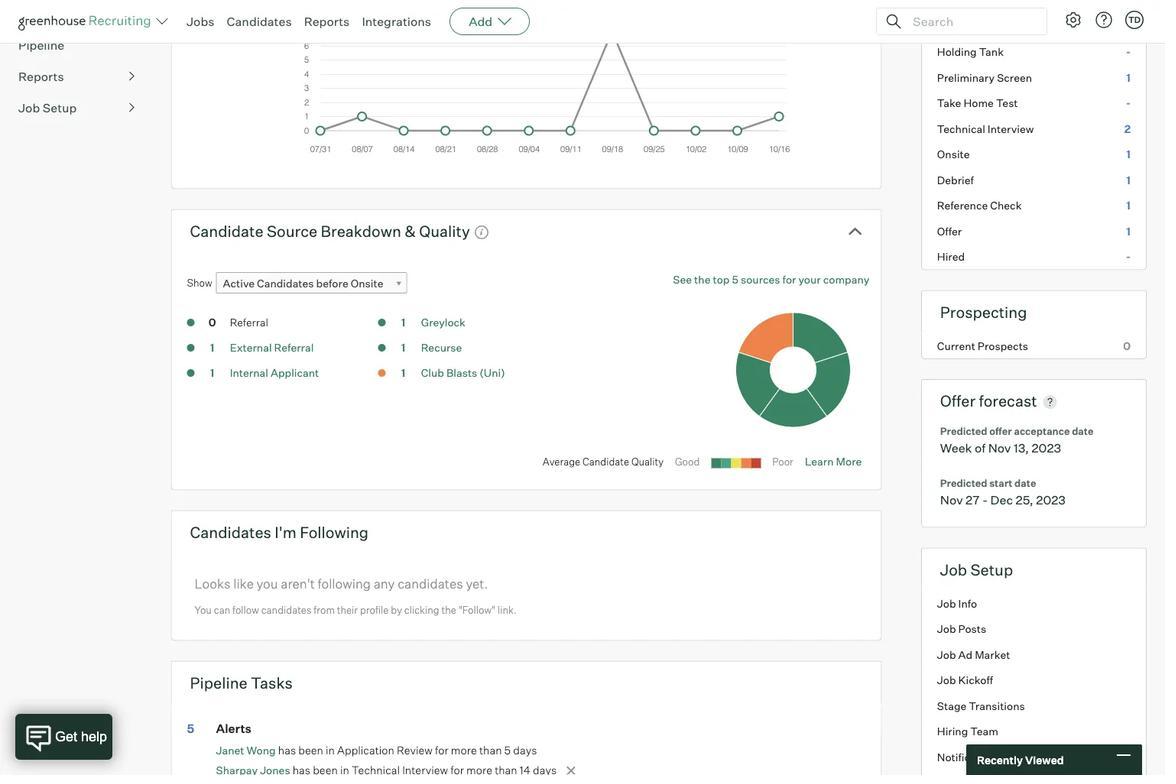 Task type: locate. For each thing, give the bounding box(es) containing it.
candidates down aren't
[[261, 604, 312, 616]]

1 vertical spatial candidate
[[583, 456, 629, 468]]

0 vertical spatial predicted
[[940, 425, 987, 437]]

looks
[[195, 575, 231, 592]]

janet wong link
[[216, 744, 276, 757]]

1 horizontal spatial job setup
[[940, 560, 1013, 579]]

0 vertical spatial 2023
[[1032, 441, 1061, 456]]

active candidates before onsite
[[223, 277, 383, 290]]

review applications link
[[958, 8, 1110, 35]]

date inside predicted offer acceptance date week of nov 13, 2023
[[1072, 425, 1094, 437]]

application
[[337, 744, 394, 757]]

referral
[[230, 316, 268, 329], [274, 341, 314, 355]]

candidates right the active
[[257, 277, 314, 290]]

candidates link
[[18, 4, 135, 23], [227, 14, 292, 29]]

onsite up debrief
[[937, 148, 970, 161]]

offer for offer forecast
[[940, 392, 976, 411]]

nov left "27" at the bottom of page
[[940, 492, 963, 507]]

candidate up the active
[[190, 221, 263, 241]]

greenhouse recruiting image
[[18, 12, 156, 31]]

candidates link up pipeline link at the top left of the page
[[18, 4, 135, 23]]

job posts link
[[922, 616, 1146, 642]]

1
[[1126, 71, 1131, 84], [1126, 148, 1131, 161], [1126, 173, 1131, 187], [1126, 199, 1131, 212], [1126, 225, 1131, 238], [401, 316, 406, 329], [210, 341, 214, 355], [401, 341, 406, 355], [210, 366, 214, 380], [401, 366, 406, 380]]

internal applicant
[[230, 366, 319, 380]]

reports link
[[304, 14, 350, 29], [18, 67, 135, 85]]

1 horizontal spatial quality
[[631, 456, 664, 468]]

5 right top
[[732, 273, 739, 286]]

average candidate quality
[[543, 456, 664, 468]]

you
[[257, 575, 278, 592]]

1 horizontal spatial reports link
[[304, 14, 350, 29]]

1 horizontal spatial nov
[[988, 441, 1011, 456]]

job kickoff link
[[922, 668, 1146, 693]]

job for job posts link
[[937, 623, 956, 636]]

0 vertical spatial pipeline
[[18, 37, 64, 53]]

date right acceptance
[[1072, 425, 1094, 437]]

5 right than at left bottom
[[504, 744, 511, 757]]

applicant
[[271, 366, 319, 380]]

date inside predicted start date nov 27 - dec 25, 2023
[[1015, 477, 1036, 489]]

1 horizontal spatial pipeline
[[190, 673, 248, 692]]

the inside see the top 5 sources for your company link
[[694, 273, 711, 286]]

job for job ad market link
[[937, 648, 956, 662]]

janet wong has been in application review for more than 5 days
[[216, 744, 537, 757]]

reports link for job setup link
[[18, 67, 135, 85]]

show
[[187, 277, 212, 289]]

active candidates before onsite link
[[216, 272, 407, 295]]

nov inside predicted offer acceptance date week of nov 13, 2023
[[988, 441, 1011, 456]]

prospects
[[978, 339, 1028, 353]]

recurse link
[[421, 341, 462, 355]]

preliminary
[[937, 71, 995, 84]]

1 vertical spatial onsite
[[351, 277, 383, 290]]

- link
[[922, 39, 1146, 65], [922, 90, 1146, 116], [922, 244, 1146, 270]]

technical interview
[[937, 122, 1034, 135]]

job
[[18, 100, 40, 115], [940, 560, 967, 579], [937, 597, 956, 610], [937, 623, 956, 636], [937, 648, 956, 662], [937, 674, 956, 687]]

nov inside predicted start date nov 27 - dec 25, 2023
[[940, 492, 963, 507]]

1 vertical spatial quality
[[631, 456, 664, 468]]

quality
[[419, 221, 470, 241], [631, 456, 664, 468]]

predicted up the week
[[940, 425, 987, 437]]

pipeline up alerts
[[190, 673, 248, 692]]

for left more
[[435, 744, 449, 757]]

1 link left external
[[197, 340, 228, 358]]

1 horizontal spatial review
[[983, 15, 1019, 28]]

onsite
[[937, 148, 970, 161], [351, 277, 383, 290]]

setup down pipeline link at the top left of the page
[[43, 100, 77, 115]]

club
[[421, 366, 444, 380]]

pipeline for pipeline
[[18, 37, 64, 53]]

onsite right before
[[351, 277, 383, 290]]

5 link
[[187, 721, 214, 736]]

1 vertical spatial reports
[[18, 69, 64, 84]]

job setup down pipeline link at the top left of the page
[[18, 100, 77, 115]]

date up 25,
[[1015, 477, 1036, 489]]

referral up applicant
[[274, 341, 314, 355]]

1 vertical spatial offer
[[940, 392, 976, 411]]

2 vertical spatial - link
[[922, 244, 1146, 270]]

0 vertical spatial candidates
[[398, 575, 463, 592]]

0 vertical spatial 0
[[209, 316, 216, 329]]

0 horizontal spatial nov
[[940, 492, 963, 507]]

reports up job setup link
[[18, 69, 64, 84]]

5 left alerts
[[187, 721, 194, 736]]

1 horizontal spatial candidates
[[398, 575, 463, 592]]

0 vertical spatial reports link
[[304, 14, 350, 29]]

job posts
[[937, 623, 986, 636]]

0 horizontal spatial candidates
[[261, 604, 312, 616]]

the right clicking at left
[[442, 604, 456, 616]]

source
[[267, 221, 317, 241]]

(uni)
[[480, 366, 505, 380]]

1 vertical spatial nov
[[940, 492, 963, 507]]

job setup up "info" in the right of the page
[[940, 560, 1013, 579]]

week
[[940, 441, 972, 456]]

1 vertical spatial pipeline
[[190, 673, 248, 692]]

jobs link
[[187, 14, 214, 29]]

2023 for week of nov 13, 2023
[[1032, 441, 1061, 456]]

1 link left greylock
[[388, 315, 419, 333]]

1 link left internal
[[197, 366, 228, 383]]

integrations link
[[362, 14, 431, 29]]

1 vertical spatial 2023
[[1036, 492, 1066, 507]]

0 horizontal spatial date
[[1015, 477, 1036, 489]]

offer for offer
[[937, 225, 962, 238]]

the
[[694, 273, 711, 286], [442, 604, 456, 616]]

0 horizontal spatial the
[[442, 604, 456, 616]]

candidates link right jobs
[[227, 14, 292, 29]]

notifications
[[937, 751, 1001, 764]]

pipeline down greenhouse recruiting image
[[18, 37, 64, 53]]

offer
[[937, 225, 962, 238], [940, 392, 976, 411]]

candidates
[[18, 6, 83, 21], [227, 14, 292, 29], [257, 277, 314, 290], [190, 523, 271, 542]]

27
[[966, 492, 980, 507]]

reports link left integrations link
[[304, 14, 350, 29]]

0 vertical spatial 5
[[732, 273, 739, 286]]

quality left good
[[631, 456, 664, 468]]

1 vertical spatial 5
[[187, 721, 194, 736]]

review right application
[[397, 744, 433, 757]]

1 predicted from the top
[[940, 425, 987, 437]]

- link down screen on the top
[[922, 90, 1146, 116]]

predicted up "27" at the bottom of page
[[940, 477, 987, 489]]

job inside job info link
[[937, 597, 956, 610]]

quality right &
[[419, 221, 470, 241]]

days
[[513, 744, 537, 757]]

0 vertical spatial onsite
[[937, 148, 970, 161]]

review left applications
[[983, 15, 1019, 28]]

2023 inside predicted start date nov 27 - dec 25, 2023
[[1036, 492, 1066, 507]]

1 vertical spatial 0
[[1123, 339, 1131, 353]]

0 vertical spatial job setup
[[18, 100, 77, 115]]

1 horizontal spatial the
[[694, 273, 711, 286]]

transitions
[[969, 699, 1025, 713]]

0 vertical spatial date
[[1072, 425, 1094, 437]]

for left your
[[783, 273, 796, 286]]

prospecting
[[940, 303, 1027, 322]]

technical
[[937, 122, 985, 135]]

candidate right average
[[583, 456, 629, 468]]

2 horizontal spatial 5
[[732, 273, 739, 286]]

- link down the 'check'
[[922, 244, 1146, 270]]

predicted for 27
[[940, 477, 987, 489]]

recurse
[[421, 341, 462, 355]]

candidates right jobs
[[227, 14, 292, 29]]

1 link left club
[[388, 366, 419, 383]]

recently viewed
[[977, 753, 1064, 767]]

offer down reference
[[937, 225, 962, 238]]

0 vertical spatial setup
[[43, 100, 77, 115]]

0 horizontal spatial job setup
[[18, 100, 77, 115]]

0 vertical spatial offer
[[937, 225, 962, 238]]

0 horizontal spatial 0
[[209, 316, 216, 329]]

job inside job posts link
[[937, 623, 956, 636]]

1 horizontal spatial 5
[[504, 744, 511, 757]]

-
[[1126, 45, 1131, 59], [1126, 96, 1131, 110], [1126, 250, 1131, 264], [982, 492, 988, 507]]

2023 inside predicted offer acceptance date week of nov 13, 2023
[[1032, 441, 1061, 456]]

setup up "info" in the right of the page
[[971, 560, 1013, 579]]

0 horizontal spatial referral
[[230, 316, 268, 329]]

in
[[326, 744, 335, 757]]

nov down offer
[[988, 441, 1011, 456]]

reports left integrations link
[[304, 14, 350, 29]]

1 link left recurse link
[[388, 340, 419, 358]]

0 horizontal spatial reports
[[18, 69, 64, 84]]

1 link for external referral
[[197, 340, 228, 358]]

job setup
[[18, 100, 77, 115], [940, 560, 1013, 579]]

job inside job ad market link
[[937, 648, 956, 662]]

0 vertical spatial quality
[[419, 221, 470, 241]]

0 vertical spatial the
[[694, 273, 711, 286]]

predicted
[[940, 425, 987, 437], [940, 477, 987, 489]]

1 horizontal spatial 0
[[1123, 339, 1131, 353]]

2 predicted from the top
[[940, 477, 987, 489]]

- inside predicted start date nov 27 - dec 25, 2023
[[982, 492, 988, 507]]

posts
[[958, 623, 986, 636]]

hiring
[[937, 725, 968, 738]]

2 - link from the top
[[922, 90, 1146, 116]]

1 vertical spatial for
[[435, 744, 449, 757]]

market
[[975, 648, 1010, 662]]

offer up the week
[[940, 392, 976, 411]]

candidates up clicking at left
[[398, 575, 463, 592]]

candidates
[[398, 575, 463, 592], [261, 604, 312, 616]]

profile
[[360, 604, 389, 616]]

see the top 5 sources for your company link
[[673, 272, 870, 287]]

2023 down acceptance
[[1032, 441, 1061, 456]]

1 horizontal spatial referral
[[274, 341, 314, 355]]

0 vertical spatial - link
[[922, 39, 1146, 65]]

greylock link
[[421, 316, 466, 329]]

0 horizontal spatial quality
[[419, 221, 470, 241]]

0 horizontal spatial review
[[397, 744, 433, 757]]

predicted inside predicted start date nov 27 - dec 25, 2023
[[940, 477, 987, 489]]

reports link up job setup link
[[18, 67, 135, 85]]

candidates up pipeline link at the top left of the page
[[18, 6, 83, 21]]

candidate
[[190, 221, 263, 241], [583, 456, 629, 468]]

check
[[990, 199, 1022, 212]]

0 horizontal spatial pipeline
[[18, 37, 64, 53]]

2023 right 25,
[[1036, 492, 1066, 507]]

- link down review applications link
[[922, 39, 1146, 65]]

1 horizontal spatial date
[[1072, 425, 1094, 437]]

of
[[975, 441, 986, 456]]

1 vertical spatial - link
[[922, 90, 1146, 116]]

jobs
[[187, 14, 214, 29]]

dismiss image
[[564, 764, 578, 775]]

active
[[223, 277, 255, 290]]

pipeline tasks
[[190, 673, 293, 692]]

0 horizontal spatial onsite
[[351, 277, 383, 290]]

club blasts (uni)
[[421, 366, 505, 380]]

for
[[783, 273, 796, 286], [435, 744, 449, 757]]

nov
[[988, 441, 1011, 456], [940, 492, 963, 507]]

1 horizontal spatial setup
[[971, 560, 1013, 579]]

0 vertical spatial candidate
[[190, 221, 263, 241]]

i'm
[[275, 523, 297, 542]]

0 vertical spatial for
[[783, 273, 796, 286]]

0 horizontal spatial reports link
[[18, 67, 135, 85]]

configure image
[[1064, 11, 1083, 29]]

0 vertical spatial nov
[[988, 441, 1011, 456]]

1 vertical spatial date
[[1015, 477, 1036, 489]]

2 vertical spatial 5
[[504, 744, 511, 757]]

referral up external
[[230, 316, 268, 329]]

1 vertical spatial review
[[397, 744, 433, 757]]

info
[[958, 597, 977, 610]]

job inside job setup link
[[18, 100, 40, 115]]

1 vertical spatial predicted
[[940, 477, 987, 489]]

screen
[[997, 71, 1032, 84]]

1 horizontal spatial reports
[[304, 14, 350, 29]]

the left top
[[694, 273, 711, 286]]

stage transitions link
[[922, 693, 1146, 719]]

been
[[298, 744, 323, 757]]

2023
[[1032, 441, 1061, 456], [1036, 492, 1066, 507]]

1 vertical spatial reports link
[[18, 67, 135, 85]]

predicted inside predicted offer acceptance date week of nov 13, 2023
[[940, 425, 987, 437]]

5
[[732, 273, 739, 286], [187, 721, 194, 736], [504, 744, 511, 757]]



Task type: vqa. For each thing, say whether or not it's contained in the screenshot.


Task type: describe. For each thing, give the bounding box(es) containing it.
by
[[391, 604, 402, 616]]

1 vertical spatial job setup
[[940, 560, 1013, 579]]

learn more link
[[805, 455, 862, 468]]

2
[[1124, 122, 1131, 135]]

greylock
[[421, 316, 466, 329]]

following
[[300, 523, 369, 542]]

predicted for week
[[940, 425, 987, 437]]

current prospects
[[937, 339, 1028, 353]]

1 vertical spatial candidates
[[261, 604, 312, 616]]

predicted offer acceptance date week of nov 13, 2023
[[940, 425, 1094, 456]]

recently
[[977, 753, 1023, 767]]

good
[[675, 456, 700, 468]]

job ad market link
[[922, 642, 1146, 668]]

review applications
[[983, 15, 1085, 28]]

kickoff
[[958, 674, 993, 687]]

more
[[836, 455, 862, 468]]

breakdown
[[321, 221, 401, 241]]

preliminary screen
[[937, 71, 1032, 84]]

viewed
[[1025, 753, 1064, 767]]

external
[[230, 341, 272, 355]]

3 - link from the top
[[922, 244, 1146, 270]]

clicking
[[404, 604, 439, 616]]

average
[[543, 456, 580, 468]]

sources
[[741, 273, 780, 286]]

0 horizontal spatial setup
[[43, 100, 77, 115]]

0 vertical spatial review
[[983, 15, 1019, 28]]

their
[[337, 604, 358, 616]]

integrations
[[362, 14, 431, 29]]

1 vertical spatial referral
[[274, 341, 314, 355]]

candidates up like
[[190, 523, 271, 542]]

0 horizontal spatial for
[[435, 744, 449, 757]]

1 - link from the top
[[922, 39, 1146, 65]]

1 link for club blasts (uni)
[[388, 366, 419, 383]]

job kickoff
[[937, 674, 993, 687]]

1 horizontal spatial onsite
[[937, 148, 970, 161]]

see the top 5 sources for your company
[[673, 273, 870, 286]]

pipeline for pipeline tasks
[[190, 673, 248, 692]]

1 link for recurse
[[388, 340, 419, 358]]

reference check
[[937, 199, 1022, 212]]

stage transitions
[[937, 699, 1025, 713]]

has
[[278, 744, 296, 757]]

aren't
[[281, 575, 315, 592]]

yet.
[[466, 575, 488, 592]]

2023 for nov 27 - dec 25, 2023
[[1036, 492, 1066, 507]]

25,
[[1016, 492, 1034, 507]]

stage
[[937, 699, 967, 713]]

0 horizontal spatial candidates link
[[18, 4, 135, 23]]

any
[[374, 575, 395, 592]]

&
[[405, 221, 416, 241]]

td
[[1128, 15, 1141, 25]]

candidates i'm following
[[190, 523, 369, 542]]

ad
[[958, 648, 973, 662]]

you
[[195, 604, 212, 616]]

1 horizontal spatial candidates link
[[227, 14, 292, 29]]

1 horizontal spatial for
[[783, 273, 796, 286]]

more
[[451, 744, 477, 757]]

0 vertical spatial referral
[[230, 316, 268, 329]]

poor
[[772, 456, 794, 468]]

job for the job kickoff link
[[937, 674, 956, 687]]

blasts
[[446, 366, 477, 380]]

job ad market
[[937, 648, 1010, 662]]

job info link
[[922, 591, 1146, 616]]

applications
[[1022, 15, 1085, 28]]

offer forecast
[[940, 392, 1037, 411]]

job for job setup link
[[18, 100, 40, 115]]

Search text field
[[909, 10, 1033, 32]]

start
[[989, 477, 1013, 489]]

td button
[[1122, 8, 1147, 32]]

than
[[479, 744, 502, 757]]

notifications link
[[922, 744, 1146, 770]]

team
[[971, 725, 999, 738]]

td button
[[1125, 11, 1144, 29]]

1 vertical spatial setup
[[971, 560, 1013, 579]]

company
[[823, 273, 870, 286]]

see
[[673, 273, 692, 286]]

learn
[[805, 455, 834, 468]]

tasks
[[251, 673, 293, 692]]

external referral link
[[230, 341, 314, 355]]

from
[[314, 604, 335, 616]]

top
[[713, 273, 730, 286]]

reference
[[937, 199, 988, 212]]

hiring team link
[[922, 719, 1146, 744]]

reports link for integrations link
[[304, 14, 350, 29]]

learn more
[[805, 455, 862, 468]]

candidate source data is not real-time. data may take up to two days to reflect accurately. image
[[474, 225, 489, 240]]

1 link for greylock
[[388, 315, 419, 333]]

before
[[316, 277, 348, 290]]

wong
[[247, 744, 276, 757]]

1 vertical spatial the
[[442, 604, 456, 616]]

job for job info link
[[937, 597, 956, 610]]

0 vertical spatial reports
[[304, 14, 350, 29]]

link.
[[498, 604, 517, 616]]

interview
[[988, 122, 1034, 135]]

candidate source breakdown & quality
[[190, 221, 470, 241]]

external referral
[[230, 341, 314, 355]]

1 link for internal applicant
[[197, 366, 228, 383]]

alerts
[[216, 721, 251, 736]]

pipeline link
[[18, 36, 135, 54]]

13,
[[1014, 441, 1029, 456]]

your
[[799, 273, 821, 286]]

0 horizontal spatial 5
[[187, 721, 194, 736]]

candidate source data is not real-time. data may take up to two days to reflect accurately. element
[[470, 218, 489, 244]]

job info
[[937, 597, 977, 610]]

predicted start date nov 27 - dec 25, 2023
[[940, 477, 1066, 507]]

debrief
[[937, 173, 974, 187]]

internal applicant link
[[230, 366, 319, 380]]

1 horizontal spatial candidate
[[583, 456, 629, 468]]

0 horizontal spatial candidate
[[190, 221, 263, 241]]

job setup link
[[18, 98, 135, 117]]



